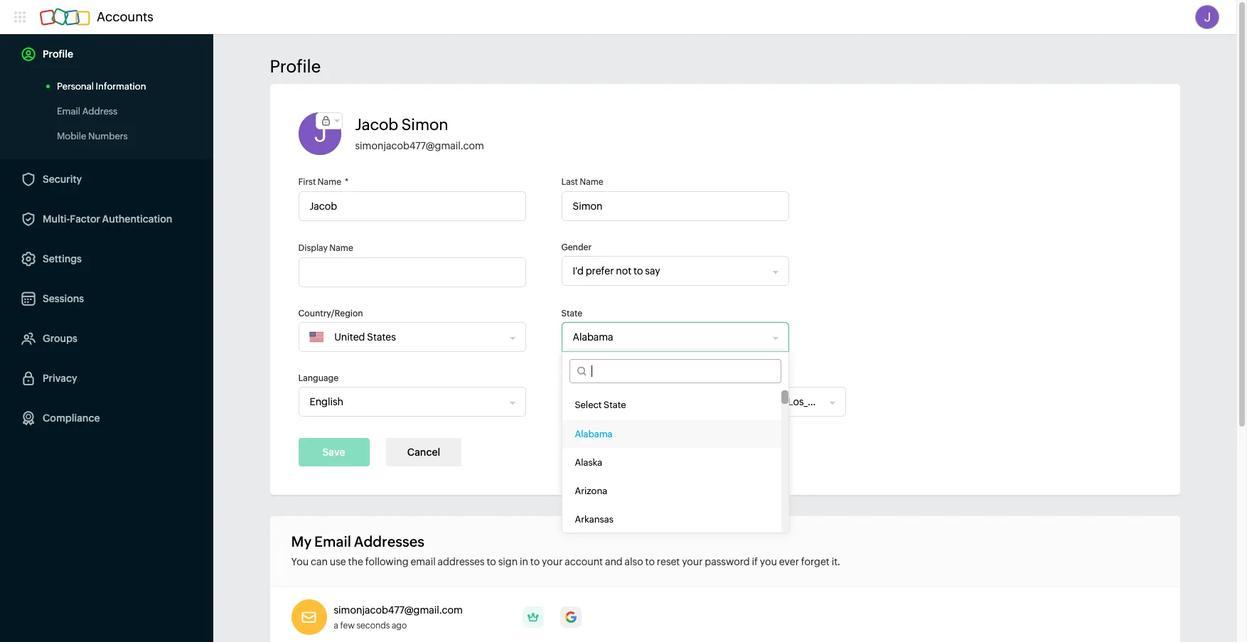 Task type: vqa. For each thing, say whether or not it's contained in the screenshot.
"Language"
yes



Task type: locate. For each thing, give the bounding box(es) containing it.
reset
[[657, 556, 680, 568]]

can
[[311, 556, 328, 568]]

simonjacob477@gmail.com down 'simon'
[[355, 140, 484, 152]]

1 your from the left
[[542, 556, 563, 568]]

your right reset
[[682, 556, 703, 568]]

state
[[562, 309, 583, 319], [604, 400, 626, 410]]

simonjacob477@gmail.com up ago
[[334, 605, 463, 616]]

1 horizontal spatial to
[[531, 556, 540, 568]]

0 vertical spatial state
[[562, 309, 583, 319]]

account
[[565, 556, 603, 568]]

0 vertical spatial email
[[57, 106, 80, 117]]

profile up mprivacy icon
[[270, 57, 321, 76]]

0 horizontal spatial email
[[57, 106, 80, 117]]

forget
[[801, 556, 830, 568]]

addresses
[[354, 533, 425, 550]]

name for display
[[330, 243, 353, 253]]

country/region
[[298, 309, 363, 319]]

mobile numbers
[[57, 131, 128, 142]]

profile up 'personal'
[[43, 48, 73, 60]]

cancel
[[407, 447, 440, 458]]

alabama
[[575, 429, 613, 440]]

Search... field
[[586, 360, 781, 383]]

email
[[57, 106, 80, 117], [314, 533, 351, 550]]

in
[[520, 556, 528, 568]]

profile
[[43, 48, 73, 60], [270, 57, 321, 76]]

numbers
[[88, 131, 128, 142]]

0 horizontal spatial your
[[542, 556, 563, 568]]

*
[[345, 177, 349, 187]]

to
[[487, 556, 496, 568], [531, 556, 540, 568], [646, 556, 655, 568]]

to right in
[[531, 556, 540, 568]]

2 horizontal spatial to
[[646, 556, 655, 568]]

primary image
[[523, 607, 544, 628]]

your right in
[[542, 556, 563, 568]]

sessions
[[43, 293, 84, 304]]

0 horizontal spatial to
[[487, 556, 496, 568]]

last
[[562, 177, 578, 187]]

email inside my email addresses you can use the following email addresses to sign in to your account and also to reset your password if you ever forget it.
[[314, 533, 351, 550]]

None field
[[562, 257, 774, 285], [324, 323, 505, 351], [562, 323, 774, 351], [299, 388, 510, 416], [562, 388, 830, 416], [562, 257, 774, 285], [324, 323, 505, 351], [562, 323, 774, 351], [299, 388, 510, 416], [562, 388, 830, 416]]

to left the sign
[[487, 556, 496, 568]]

name
[[318, 177, 341, 187], [580, 177, 604, 187], [330, 243, 353, 253]]

1 vertical spatial simonjacob477@gmail.com
[[334, 605, 463, 616]]

name right "display"
[[330, 243, 353, 253]]

seconds
[[357, 621, 390, 631]]

simonjacob477@gmail.com
[[355, 140, 484, 152], [334, 605, 463, 616]]

use
[[330, 556, 346, 568]]

information
[[96, 81, 146, 92]]

state right select
[[604, 400, 626, 410]]

security
[[43, 174, 82, 185]]

also
[[625, 556, 644, 568]]

personal information
[[57, 81, 146, 92]]

select
[[575, 400, 602, 410]]

to right also
[[646, 556, 655, 568]]

2 your from the left
[[682, 556, 703, 568]]

first
[[298, 177, 316, 187]]

1 vertical spatial email
[[314, 533, 351, 550]]

last name
[[562, 177, 604, 187]]

time zone
[[562, 373, 603, 383]]

the
[[348, 556, 363, 568]]

name for last
[[580, 177, 604, 187]]

email up use
[[314, 533, 351, 550]]

1 vertical spatial state
[[604, 400, 626, 410]]

email
[[411, 556, 436, 568]]

1 horizontal spatial your
[[682, 556, 703, 568]]

1 horizontal spatial email
[[314, 533, 351, 550]]

settings
[[43, 253, 82, 265]]

None text field
[[298, 191, 526, 221], [562, 191, 789, 221], [298, 257, 526, 287], [298, 191, 526, 221], [562, 191, 789, 221], [298, 257, 526, 287]]

save
[[323, 447, 345, 458]]

name left *
[[318, 177, 341, 187]]

it.
[[832, 556, 841, 568]]

email up mobile
[[57, 106, 80, 117]]

state up time
[[562, 309, 583, 319]]

1 horizontal spatial state
[[604, 400, 626, 410]]

name right "last"
[[580, 177, 604, 187]]

multi-
[[43, 213, 70, 225]]

simonjacob477@gmail.com a few seconds ago
[[334, 605, 463, 631]]

jacob
[[355, 116, 399, 134]]

your
[[542, 556, 563, 568], [682, 556, 703, 568]]

display
[[298, 243, 328, 253]]

display name
[[298, 243, 353, 253]]



Task type: describe. For each thing, give the bounding box(es) containing it.
password
[[705, 556, 750, 568]]

select state
[[575, 400, 626, 410]]

my
[[291, 533, 312, 550]]

zone
[[583, 373, 603, 383]]

name for first
[[318, 177, 341, 187]]

accounts
[[97, 9, 154, 24]]

few
[[340, 621, 355, 631]]

3 to from the left
[[646, 556, 655, 568]]

multi-factor authentication
[[43, 213, 172, 225]]

mobile
[[57, 131, 86, 142]]

privacy
[[43, 373, 77, 384]]

arkansas
[[575, 514, 614, 525]]

gender
[[562, 243, 592, 253]]

1 to from the left
[[487, 556, 496, 568]]

ever
[[779, 556, 799, 568]]

simon
[[402, 116, 449, 134]]

jacob simon simonjacob477@gmail.com
[[355, 116, 484, 152]]

a
[[334, 621, 339, 631]]

cancel button
[[386, 438, 462, 467]]

0 horizontal spatial profile
[[43, 48, 73, 60]]

and
[[605, 556, 623, 568]]

arizona
[[575, 486, 608, 496]]

language
[[298, 373, 339, 383]]

1 horizontal spatial profile
[[270, 57, 321, 76]]

authentication
[[102, 213, 172, 225]]

factor
[[70, 213, 100, 225]]

email address
[[57, 106, 117, 117]]

sign
[[498, 556, 518, 568]]

mprivacy image
[[316, 113, 336, 129]]

time
[[562, 373, 581, 383]]

if
[[752, 556, 758, 568]]

save button
[[298, 438, 370, 467]]

alaska
[[575, 457, 603, 468]]

first name *
[[298, 177, 349, 187]]

ago
[[392, 621, 407, 631]]

you
[[291, 556, 309, 568]]

groups
[[43, 333, 77, 344]]

you
[[760, 556, 777, 568]]

my email addresses you can use the following email addresses to sign in to your account and also to reset your password if you ever forget it.
[[291, 533, 841, 568]]

addresses
[[438, 556, 485, 568]]

compliance
[[43, 413, 100, 424]]

address
[[82, 106, 117, 117]]

0 horizontal spatial state
[[562, 309, 583, 319]]

0 vertical spatial simonjacob477@gmail.com
[[355, 140, 484, 152]]

personal
[[57, 81, 94, 92]]

following
[[365, 556, 409, 568]]

2 to from the left
[[531, 556, 540, 568]]



